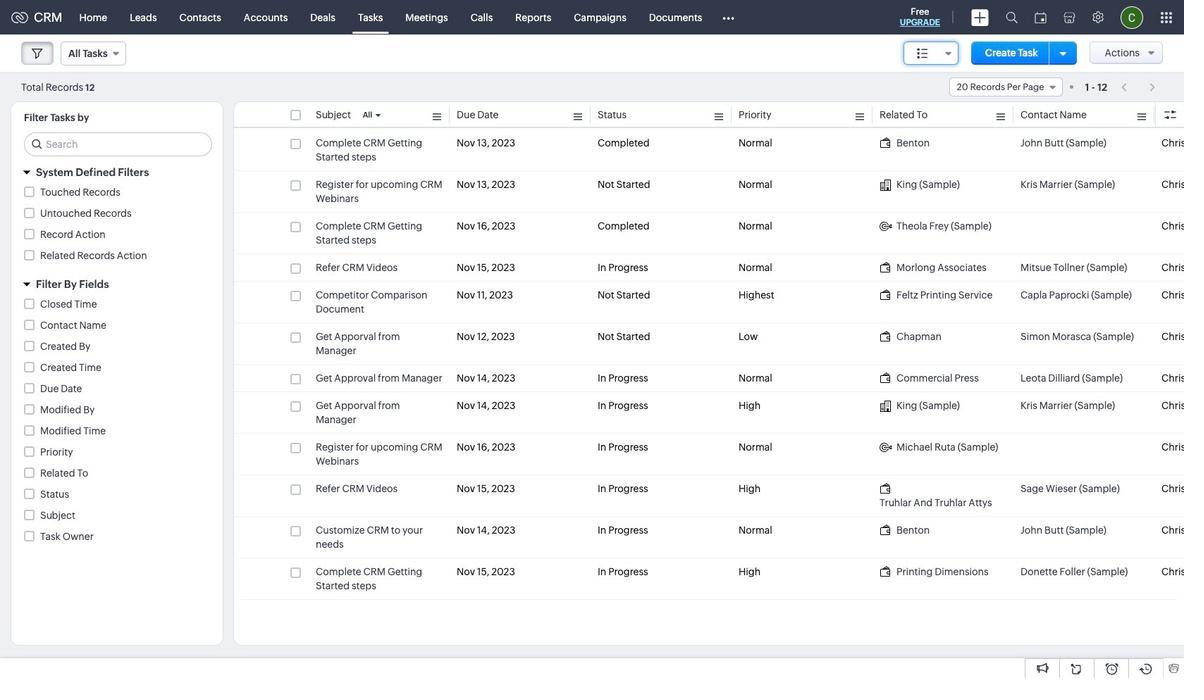 Task type: locate. For each thing, give the bounding box(es) containing it.
profile element
[[1112, 0, 1152, 34]]

None field
[[61, 42, 126, 66], [904, 42, 959, 65], [949, 78, 1063, 97], [61, 42, 126, 66], [949, 78, 1063, 97]]

Search text field
[[25, 133, 211, 156]]

search image
[[1006, 11, 1018, 23]]

Other Modules field
[[714, 6, 744, 29]]

row group
[[234, 130, 1184, 601]]

navigation
[[1115, 77, 1163, 97]]

size image
[[917, 47, 928, 60]]



Task type: describe. For each thing, give the bounding box(es) containing it.
calendar image
[[1035, 12, 1047, 23]]

create menu image
[[971, 9, 989, 26]]

profile image
[[1121, 6, 1144, 29]]

search element
[[998, 0, 1026, 35]]

create menu element
[[963, 0, 998, 34]]

none field size
[[904, 42, 959, 65]]

logo image
[[11, 12, 28, 23]]



Task type: vqa. For each thing, say whether or not it's contained in the screenshot.
FIELD
yes



